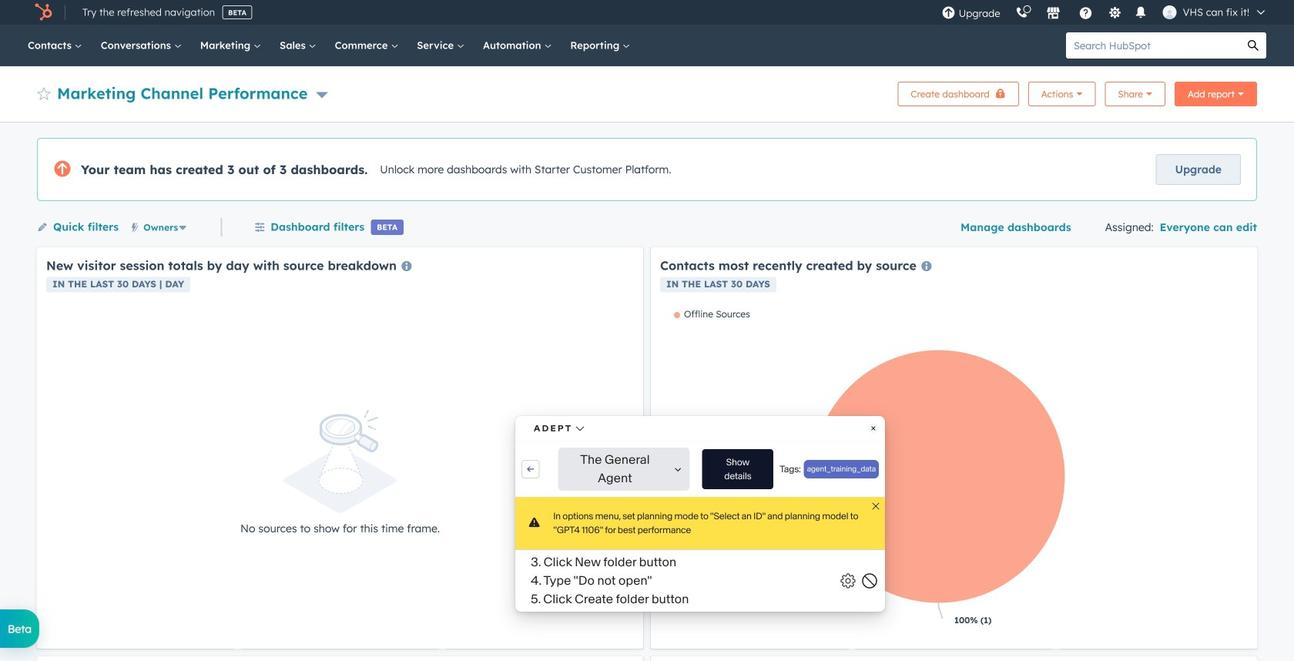 Task type: vqa. For each thing, say whether or not it's contained in the screenshot.
navigation
no



Task type: describe. For each thing, give the bounding box(es) containing it.
jer mill image
[[1163, 5, 1177, 19]]

new visitor session totals by day with source breakdown element
[[37, 247, 643, 649]]

form submission totals element
[[651, 656, 1257, 661]]

Search HubSpot search field
[[1066, 32, 1240, 59]]



Task type: locate. For each thing, give the bounding box(es) containing it.
landing page submission totals element
[[37, 656, 643, 661]]

marketplaces image
[[1047, 7, 1061, 21]]

contacts most recently created by source element
[[651, 247, 1257, 649]]

interactive chart image
[[660, 308, 1248, 639]]

toggle series visibility region
[[674, 308, 750, 320]]

menu
[[934, 0, 1276, 25]]

banner
[[37, 77, 1257, 106]]



